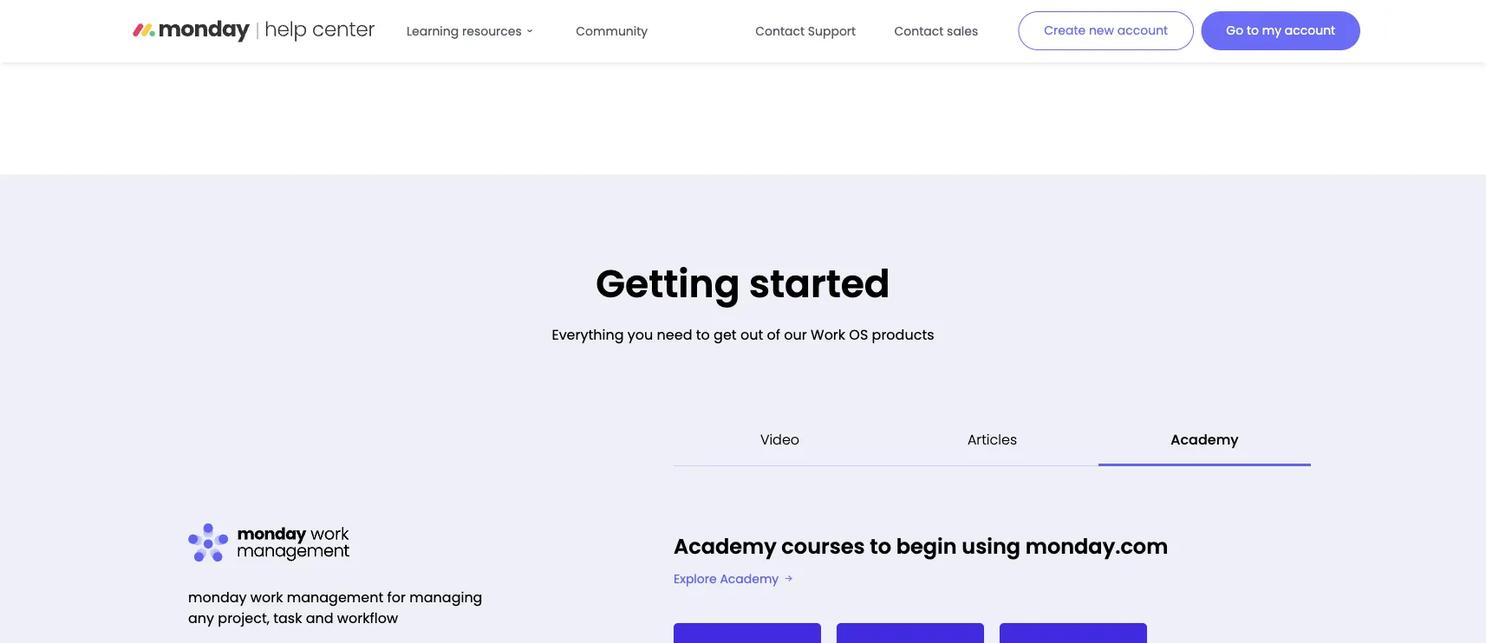 Task type: vqa. For each thing, say whether or not it's contained in the screenshot.
Support
yes



Task type: locate. For each thing, give the bounding box(es) containing it.
api
[[575, 17, 594, 34]]

1 vertical spatial our
[[784, 325, 807, 345]]

1 vertical spatial you
[[628, 325, 653, 345]]

0 horizontal spatial contact
[[756, 23, 805, 39]]

monday
[[188, 588, 247, 608]]

getting started
[[596, 258, 891, 311]]

0 horizontal spatial you
[[628, 325, 653, 345]]

new
[[1089, 22, 1115, 39]]

you left need
[[628, 325, 653, 345]]

contact sales link
[[884, 14, 989, 49]]

0 vertical spatial our
[[1017, 17, 1037, 34]]

create new account link
[[1019, 11, 1194, 50]]

our left latest
[[1017, 17, 1037, 34]]

documentation
[[597, 17, 691, 34]]

need
[[657, 325, 693, 345]]

our right of
[[784, 325, 807, 345]]

api documentation that gives you the control
[[575, 17, 849, 34]]

of
[[767, 325, 781, 345]]

gives
[[723, 17, 755, 34]]

resources
[[462, 23, 522, 39]]

0 vertical spatial monday.com
[[284, 17, 365, 34]]

explore our latest feature releases and improvements
[[970, 17, 1295, 34]]

the
[[783, 17, 803, 34]]

contact sales
[[895, 23, 979, 39]]

1 horizontal spatial our
[[1017, 17, 1037, 34]]

products
[[872, 325, 935, 345]]

our
[[1017, 17, 1037, 34], [784, 325, 807, 345]]

explore inside explore our latest feature releases and improvements link
[[970, 17, 1014, 34]]

1 vertical spatial explore
[[674, 571, 717, 588]]

1 vertical spatial to
[[696, 325, 710, 345]]

learn
[[180, 17, 214, 34]]

management
[[287, 588, 384, 608]]

explore for explore academy
[[674, 571, 717, 588]]

explore academy link
[[674, 571, 793, 588]]

and right releases on the top of the page
[[1179, 17, 1203, 34]]

1 vertical spatial monday.com
[[1026, 533, 1169, 562]]

0 horizontal spatial account
[[1118, 22, 1169, 39]]

getting
[[596, 258, 740, 311]]

and
[[1179, 17, 1203, 34], [306, 609, 334, 629]]

create
[[1045, 22, 1086, 39]]

to
[[1247, 22, 1259, 39], [696, 325, 710, 345], [870, 533, 892, 562]]

with
[[217, 17, 242, 34]]

releases
[[1124, 17, 1175, 34]]

0 vertical spatial explore
[[970, 17, 1014, 34]]

work
[[811, 325, 846, 345]]

academy
[[674, 533, 777, 562], [720, 571, 779, 588]]

to left begin
[[870, 533, 892, 562]]

0 horizontal spatial monday.com
[[284, 17, 365, 34]]

to right go
[[1247, 22, 1259, 39]]

1 horizontal spatial to
[[870, 533, 892, 562]]

courses
[[782, 533, 865, 562]]

1 horizontal spatial account
[[1285, 22, 1336, 39]]

contact support
[[756, 23, 856, 39]]

monday.com
[[284, 17, 365, 34], [1026, 533, 1169, 562]]

contact
[[756, 23, 805, 39], [895, 23, 944, 39]]

explore
[[970, 17, 1014, 34], [674, 571, 717, 588]]

1 vertical spatial and
[[306, 609, 334, 629]]

for
[[387, 588, 406, 608]]

monday.com logo image
[[133, 14, 376, 49]]

get
[[714, 325, 737, 345]]

fellow
[[245, 17, 281, 34]]

enthusiasts
[[369, 17, 438, 34]]

to left get
[[696, 325, 710, 345]]

0 vertical spatial to
[[1247, 22, 1259, 39]]

contact left sales
[[895, 23, 944, 39]]

1 horizontal spatial contact
[[895, 23, 944, 39]]

os
[[850, 325, 869, 345]]

you left the
[[758, 17, 780, 34]]

0 horizontal spatial and
[[306, 609, 334, 629]]

2 contact from the left
[[895, 23, 944, 39]]

monday work management for managing any project, task and workflow
[[188, 588, 483, 629]]

0 horizontal spatial our
[[784, 325, 807, 345]]

2 account from the left
[[1285, 22, 1336, 39]]

0 vertical spatial academy
[[674, 533, 777, 562]]

explore academy
[[674, 571, 779, 588]]

1 contact from the left
[[756, 23, 805, 39]]

0 horizontal spatial explore
[[674, 571, 717, 588]]

create new account
[[1045, 22, 1169, 39]]

account
[[1118, 22, 1169, 39], [1285, 22, 1336, 39]]

contact right gives
[[756, 23, 805, 39]]

1 horizontal spatial explore
[[970, 17, 1014, 34]]

logo monday work image
[[188, 523, 356, 565]]

1 horizontal spatial and
[[1179, 17, 1203, 34]]

and down management
[[306, 609, 334, 629]]

sales
[[947, 23, 979, 39]]

you
[[758, 17, 780, 34], [628, 325, 653, 345]]

0 vertical spatial you
[[758, 17, 780, 34]]

everything you need to get out of our work os products
[[552, 325, 935, 345]]

1 vertical spatial academy
[[720, 571, 779, 588]]



Task type: describe. For each thing, give the bounding box(es) containing it.
community link
[[566, 14, 659, 49]]

that
[[695, 17, 719, 34]]

improvements
[[1206, 17, 1295, 34]]

0 horizontal spatial to
[[696, 325, 710, 345]]

support
[[808, 23, 856, 39]]

academy courses to begin using monday.com
[[674, 533, 1169, 562]]

contact for contact support
[[756, 23, 805, 39]]

learning resources
[[407, 23, 522, 39]]

latest
[[1040, 17, 1074, 34]]

using
[[962, 533, 1021, 562]]

managing
[[410, 588, 483, 608]]

my
[[1263, 22, 1282, 39]]

work
[[251, 588, 283, 608]]

feature
[[1077, 17, 1121, 34]]

learn with fellow monday.com enthusiasts
[[180, 17, 438, 34]]

everything
[[552, 325, 624, 345]]

started
[[749, 258, 891, 311]]

begin
[[897, 533, 957, 562]]

learning
[[407, 23, 459, 39]]

community
[[576, 23, 648, 39]]

learning resources link
[[396, 14, 548, 49]]

0 vertical spatial and
[[1179, 17, 1203, 34]]

task
[[273, 609, 302, 629]]

1 horizontal spatial monday.com
[[1026, 533, 1169, 562]]

1 account from the left
[[1118, 22, 1169, 39]]

api documentation that gives you the control link
[[553, 0, 922, 58]]

control
[[806, 17, 849, 34]]

project,
[[218, 609, 270, 629]]

explore for explore our latest feature releases and improvements
[[970, 17, 1014, 34]]

contact for contact sales
[[895, 23, 944, 39]]

2 horizontal spatial to
[[1247, 22, 1259, 39]]

learn with fellow monday.com enthusiasts link
[[158, 0, 527, 58]]

out
[[741, 325, 764, 345]]

workflow
[[337, 609, 398, 629]]

and inside monday work management for managing any project, task and workflow
[[306, 609, 334, 629]]

any
[[188, 609, 214, 629]]

go to my account link
[[1202, 11, 1361, 50]]

contact support link
[[745, 14, 867, 49]]

explore our latest feature releases and improvements link
[[948, 0, 1317, 58]]

2 vertical spatial to
[[870, 533, 892, 562]]

go
[[1227, 22, 1244, 39]]

1 horizontal spatial you
[[758, 17, 780, 34]]

go to my account
[[1227, 22, 1336, 39]]



